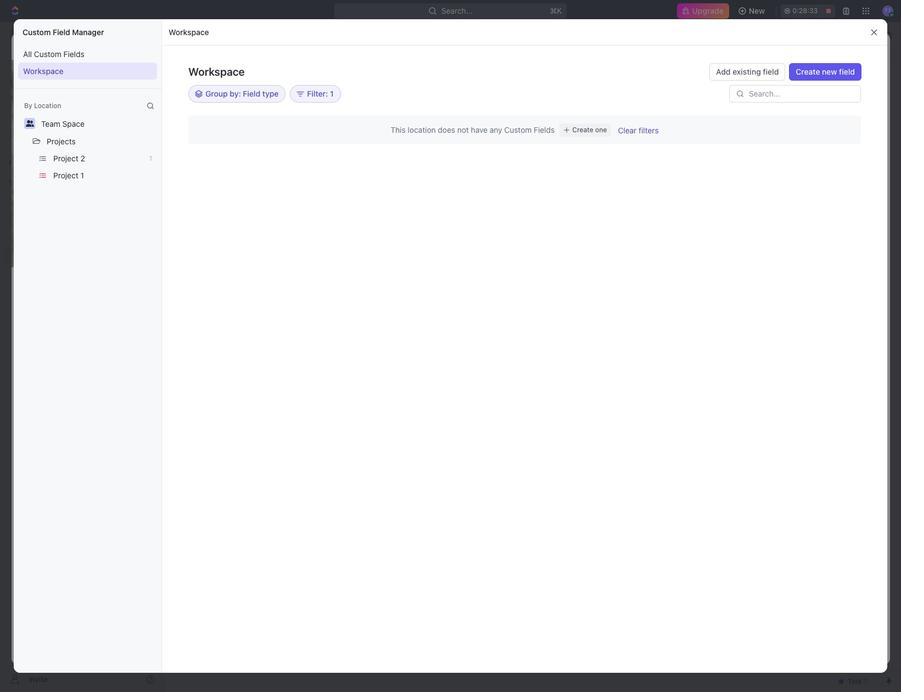 Task type: describe. For each thing, give the bounding box(es) containing it.
workspace up the group
[[188, 65, 245, 78]]

custom fields element
[[80, 538, 552, 587]]

field for create new field
[[840, 67, 855, 76]]

list containing project 2
[[14, 150, 162, 184]]

does
[[438, 125, 455, 135]]

custom inside all custom fields button
[[34, 49, 61, 59]]

customize
[[808, 101, 847, 111]]

table link
[[331, 99, 353, 114]]

you
[[649, 122, 660, 130]]

0 vertical spatial team
[[185, 30, 204, 40]]

board
[[205, 101, 226, 111]]

hide for hide dropdown button
[[771, 101, 788, 111]]

add existing field
[[716, 67, 779, 76]]

0:28:33 button
[[781, 4, 836, 18]]

create new field
[[796, 67, 855, 76]]

add task button
[[816, 66, 862, 84]]

team space inside button
[[41, 119, 85, 129]]

by location
[[24, 102, 61, 110]]

create one
[[573, 126, 607, 134]]

create one button
[[559, 124, 612, 137]]

list link
[[245, 99, 260, 114]]

1 vertical spatial field
[[243, 89, 261, 98]]

table
[[333, 101, 353, 111]]

2 horizontal spatial space
[[206, 30, 228, 40]]

task sidebar content section
[[626, 60, 857, 665]]

have
[[471, 125, 488, 135]]

nov
[[725, 42, 737, 50]]

sidebar navigation
[[0, 22, 164, 693]]

customize button
[[794, 99, 850, 114]]

hide button
[[566, 126, 589, 140]]

type
[[263, 89, 279, 98]]

search...
[[442, 6, 473, 15]]

Search tasks... text field
[[765, 125, 875, 141]]

create new field button
[[790, 63, 862, 81]]

/ project 2
[[161, 41, 199, 51]]

this
[[391, 125, 406, 135]]

1 for filter: 1
[[330, 89, 334, 98]]

space inside button
[[62, 119, 85, 129]]

assignees
[[458, 129, 490, 137]]

⌘k
[[550, 6, 562, 15]]

created on nov 17
[[689, 42, 746, 50]]

on
[[715, 42, 723, 50]]

0 vertical spatial custom
[[23, 27, 51, 37]]

add for add task
[[822, 70, 837, 80]]

create for create one
[[573, 126, 594, 134]]

by
[[230, 89, 239, 98]]

1 vertical spatial fields
[[534, 125, 555, 135]]

filters
[[639, 126, 659, 135]]

1 vertical spatial team
[[73, 41, 92, 51]]

40 mins
[[816, 140, 841, 148]]

team inside button
[[41, 119, 60, 129]]

tree inside sidebar navigation
[[4, 191, 159, 340]]

2 horizontal spatial 2
[[243, 65, 253, 84]]

search
[[727, 101, 753, 111]]

project 1
[[53, 171, 84, 180]]

hide button
[[758, 99, 792, 114]]

/
[[161, 41, 163, 51]]

17
[[739, 42, 746, 50]]

subtasks button
[[123, 482, 170, 502]]

add task
[[822, 70, 855, 80]]

clear
[[618, 126, 637, 135]]

favorites
[[9, 159, 38, 168]]

upgrade link
[[677, 3, 730, 19]]

add existing field button
[[710, 63, 786, 81]]

any
[[490, 125, 502, 135]]

clear filters
[[618, 126, 659, 135]]

1 vertical spatial project 2
[[53, 154, 85, 163]]

Edit task name text field
[[80, 323, 552, 344]]

created
[[689, 42, 713, 50]]

watcher:
[[698, 140, 725, 148]]

new button
[[734, 2, 772, 20]]

group
[[205, 89, 228, 98]]

questions and answers
[[100, 545, 183, 554]]

0 vertical spatial field
[[53, 27, 70, 37]]

calendar link
[[278, 99, 313, 114]]

com
[[649, 140, 802, 157]]

add for add existing field
[[716, 67, 731, 76]]

subtasks
[[128, 487, 165, 497]]

0:28:33
[[793, 7, 818, 15]]

task
[[839, 70, 855, 80]]

create for create new field
[[796, 67, 821, 76]]

inbox link
[[4, 72, 159, 90]]

team space button
[[36, 115, 89, 132]]

by
[[24, 102, 32, 110]]

this location does not have any custom fields
[[391, 125, 555, 135]]

projects button
[[42, 132, 81, 150]]

eloisefrancis23@gmail. com
[[649, 140, 802, 157]]

new
[[823, 67, 838, 76]]

added watcher:
[[674, 140, 726, 148]]

1 horizontal spatial workspace button
[[166, 26, 211, 39]]

board link
[[203, 99, 226, 114]]

project 1 button
[[48, 167, 157, 184]]



Task type: locate. For each thing, give the bounding box(es) containing it.
clickbot
[[649, 140, 674, 148]]

favorites button
[[4, 157, 42, 170]]

1 vertical spatial create
[[573, 126, 594, 134]]

0 vertical spatial 2
[[194, 41, 199, 51]]

custom right all
[[34, 49, 61, 59]]

1 up project 1 button
[[149, 154, 152, 163]]

docs link
[[4, 91, 159, 108]]

1 vertical spatial 1
[[149, 154, 152, 163]]

filter: 1 button
[[290, 85, 341, 103]]

1 horizontal spatial project 2
[[191, 65, 256, 84]]

all custom fields
[[23, 49, 84, 59]]

0 horizontal spatial 2
[[81, 154, 85, 163]]

field inside button
[[840, 67, 855, 76]]

1 horizontal spatial fields
[[534, 125, 555, 135]]

:
[[239, 89, 241, 98]]

field
[[763, 67, 779, 76], [840, 67, 855, 76]]

1 down projects button
[[81, 171, 84, 180]]

1 horizontal spatial add
[[822, 70, 837, 80]]

dashboards
[[26, 113, 69, 123]]

create left one
[[573, 126, 594, 134]]

home link
[[4, 53, 159, 71]]

hide for hide button
[[570, 129, 585, 137]]

0 horizontal spatial create
[[573, 126, 594, 134]]

1 horizontal spatial 1
[[149, 154, 152, 163]]

team up project 2 link
[[185, 30, 204, 40]]

1 horizontal spatial space
[[94, 41, 116, 51]]

0 vertical spatial 1
[[330, 89, 334, 98]]

calendar
[[280, 101, 313, 111]]

0 horizontal spatial field
[[53, 27, 70, 37]]

1 horizontal spatial 2
[[194, 41, 199, 51]]

1 list from the top
[[14, 46, 162, 80]]

existing
[[733, 67, 761, 76]]

team space up projects button
[[41, 119, 85, 129]]

2 vertical spatial 2
[[81, 154, 85, 163]]

group by : field type
[[205, 89, 279, 98]]

team down location
[[41, 119, 60, 129]]

1 inside dropdown button
[[330, 89, 334, 98]]

new
[[749, 6, 765, 15]]

1 vertical spatial 2
[[243, 65, 253, 84]]

fields inside button
[[64, 49, 84, 59]]

field inside button
[[763, 67, 779, 76]]

location
[[34, 102, 61, 110]]

0 horizontal spatial workspace button
[[18, 63, 157, 80]]

project up the group
[[191, 65, 240, 84]]

create
[[796, 67, 821, 76], [573, 126, 594, 134]]

0 horizontal spatial team
[[41, 119, 60, 129]]

2 up group by : field type
[[243, 65, 253, 84]]

1 for project 1
[[81, 171, 84, 180]]

2
[[194, 41, 199, 51], [243, 65, 253, 84], [81, 154, 85, 163]]

space
[[206, 30, 228, 40], [94, 41, 116, 51], [62, 119, 85, 129]]

1 horizontal spatial create
[[796, 67, 821, 76]]

workspace button
[[166, 26, 211, 39], [18, 63, 157, 80]]

project 2
[[191, 65, 256, 84], [53, 154, 85, 163]]

Search... text field
[[749, 90, 855, 98]]

1 vertical spatial custom
[[34, 49, 61, 59]]

field right :
[[243, 89, 261, 98]]

team space link right /
[[171, 29, 231, 42]]

workspace up project 2 link
[[169, 27, 209, 37]]

user group image down custom field manager
[[59, 43, 67, 49]]

field right new
[[840, 67, 855, 76]]

user group image
[[175, 32, 181, 38], [59, 43, 67, 49]]

1 horizontal spatial field
[[243, 89, 261, 98]]

1
[[330, 89, 334, 98], [149, 154, 152, 163], [81, 171, 84, 180]]

team
[[185, 30, 204, 40], [73, 41, 92, 51], [41, 119, 60, 129]]

0 horizontal spatial team space link
[[73, 41, 116, 51]]

fields
[[64, 49, 84, 59], [534, 125, 555, 135]]

tree
[[4, 191, 159, 340]]

0 vertical spatial hide
[[771, 101, 788, 111]]

field for add existing field
[[763, 67, 779, 76]]

create left new
[[796, 67, 821, 76]]

0 vertical spatial space
[[206, 30, 228, 40]]

questions
[[100, 545, 136, 554]]

1 vertical spatial workspace button
[[18, 63, 157, 80]]

2 vertical spatial custom
[[505, 125, 532, 135]]

custom up all
[[23, 27, 51, 37]]

custom right any
[[505, 125, 532, 135]]

0 vertical spatial create
[[796, 67, 821, 76]]

add inside add task button
[[822, 70, 837, 80]]

workspace button up docs link
[[18, 63, 157, 80]]

team space down manager
[[73, 41, 116, 51]]

1 vertical spatial list
[[14, 150, 162, 184]]

project inside button
[[53, 171, 78, 180]]

0 horizontal spatial 1
[[81, 171, 84, 180]]

manager
[[72, 27, 104, 37]]

2 right /
[[194, 41, 199, 51]]

2 horizontal spatial team
[[185, 30, 204, 40]]

0 horizontal spatial add
[[716, 67, 731, 76]]

answers
[[153, 545, 183, 554]]

not
[[458, 125, 469, 135]]

custom
[[23, 27, 51, 37], [34, 49, 61, 59], [505, 125, 532, 135]]

fields down custom field manager
[[64, 49, 84, 59]]

0 horizontal spatial hide
[[570, 129, 585, 137]]

custom field manager
[[23, 27, 104, 37]]

project right /
[[167, 41, 192, 51]]

1 vertical spatial space
[[94, 41, 116, 51]]

1 right filter:
[[330, 89, 334, 98]]

user group image
[[11, 215, 20, 222]]

0 horizontal spatial fields
[[64, 49, 84, 59]]

workspace
[[169, 27, 209, 37], [188, 65, 245, 78], [23, 66, 64, 76]]

1 horizontal spatial user group image
[[175, 32, 181, 38]]

1 field from the left
[[763, 67, 779, 76]]

2 horizontal spatial 1
[[330, 89, 334, 98]]

team space link
[[171, 29, 231, 42], [73, 41, 116, 51]]

eloisefrancis23@gmail.
[[726, 140, 802, 148]]

invite
[[29, 675, 48, 684]]

1 horizontal spatial team
[[73, 41, 92, 51]]

assignees button
[[444, 126, 495, 140]]

list down manager
[[14, 46, 162, 80]]

hide left one
[[570, 129, 585, 137]]

1 vertical spatial user group image
[[59, 43, 67, 49]]

40
[[816, 140, 824, 148]]

search button
[[713, 99, 756, 114]]

location
[[408, 125, 436, 135]]

all
[[23, 49, 32, 59]]

project down the projects
[[53, 171, 78, 180]]

project 2 link
[[167, 41, 199, 51]]

0 horizontal spatial user group image
[[59, 43, 67, 49]]

mins
[[826, 140, 841, 148]]

0 vertical spatial fields
[[64, 49, 84, 59]]

user group image up / project 2 on the left of page
[[175, 32, 181, 38]]

1 vertical spatial hide
[[570, 129, 585, 137]]

2 vertical spatial space
[[62, 119, 85, 129]]

field right existing
[[763, 67, 779, 76]]

add inside button
[[716, 67, 731, 76]]

1 inside button
[[81, 171, 84, 180]]

list containing all custom fields
[[14, 46, 162, 80]]

share button
[[750, 37, 784, 55]]

added
[[676, 140, 696, 148]]

1 vertical spatial team space
[[73, 41, 116, 51]]

project 2 up "project 1"
[[53, 154, 85, 163]]

user group image inside team space link
[[175, 32, 181, 38]]

all custom fields button
[[18, 46, 157, 63]]

project 2 up the group
[[191, 65, 256, 84]]

projects
[[47, 137, 76, 146]]

1 horizontal spatial team space link
[[171, 29, 231, 42]]

workspace button up project 2 link
[[166, 26, 211, 39]]

field up the all custom fields
[[53, 27, 70, 37]]

0 horizontal spatial field
[[763, 67, 779, 76]]

clear filters button
[[618, 126, 659, 135]]

share
[[757, 41, 778, 51]]

hide down search... text field
[[771, 101, 788, 111]]

0 vertical spatial project 2
[[191, 65, 256, 84]]

and
[[138, 545, 151, 554]]

2 up "project 1"
[[81, 154, 85, 163]]

2 vertical spatial 1
[[81, 171, 84, 180]]

2 vertical spatial team space
[[41, 119, 85, 129]]

list
[[14, 46, 162, 80], [14, 150, 162, 184]]

0 horizontal spatial space
[[62, 119, 85, 129]]

list down the projects
[[14, 150, 162, 184]]

upgrade
[[693, 6, 724, 15]]

0 horizontal spatial project 2
[[53, 154, 85, 163]]

team down manager
[[73, 41, 92, 51]]

field
[[53, 27, 70, 37], [243, 89, 261, 98]]

fields left hide button
[[534, 125, 555, 135]]

one
[[596, 126, 607, 134]]

filter:
[[307, 89, 328, 98]]

0 vertical spatial team space
[[185, 30, 228, 40]]

2 field from the left
[[840, 67, 855, 76]]

0 vertical spatial list
[[14, 46, 162, 80]]

hide inside dropdown button
[[771, 101, 788, 111]]

1 horizontal spatial field
[[840, 67, 855, 76]]

spaces
[[9, 178, 32, 186]]

2 list from the top
[[14, 150, 162, 184]]

inbox
[[26, 76, 46, 85]]

workspace down the all custom fields
[[23, 66, 64, 76]]

add
[[716, 67, 731, 76], [822, 70, 837, 80]]

team space up project 2 link
[[185, 30, 228, 40]]

2 vertical spatial team
[[41, 119, 60, 129]]

0 vertical spatial workspace button
[[166, 26, 211, 39]]

project up "project 1"
[[53, 154, 78, 163]]

hide inside button
[[570, 129, 585, 137]]

team space link down manager
[[73, 41, 116, 51]]

docs
[[26, 95, 45, 104]]

list
[[247, 101, 260, 111]]

0 vertical spatial user group image
[[175, 32, 181, 38]]

filter: 1
[[307, 89, 334, 98]]

home
[[26, 57, 47, 66]]

1 horizontal spatial hide
[[771, 101, 788, 111]]



Task type: vqa. For each thing, say whether or not it's contained in the screenshot.
fourth the "Quality Custom Field. :3 .of. 5" element from right
no



